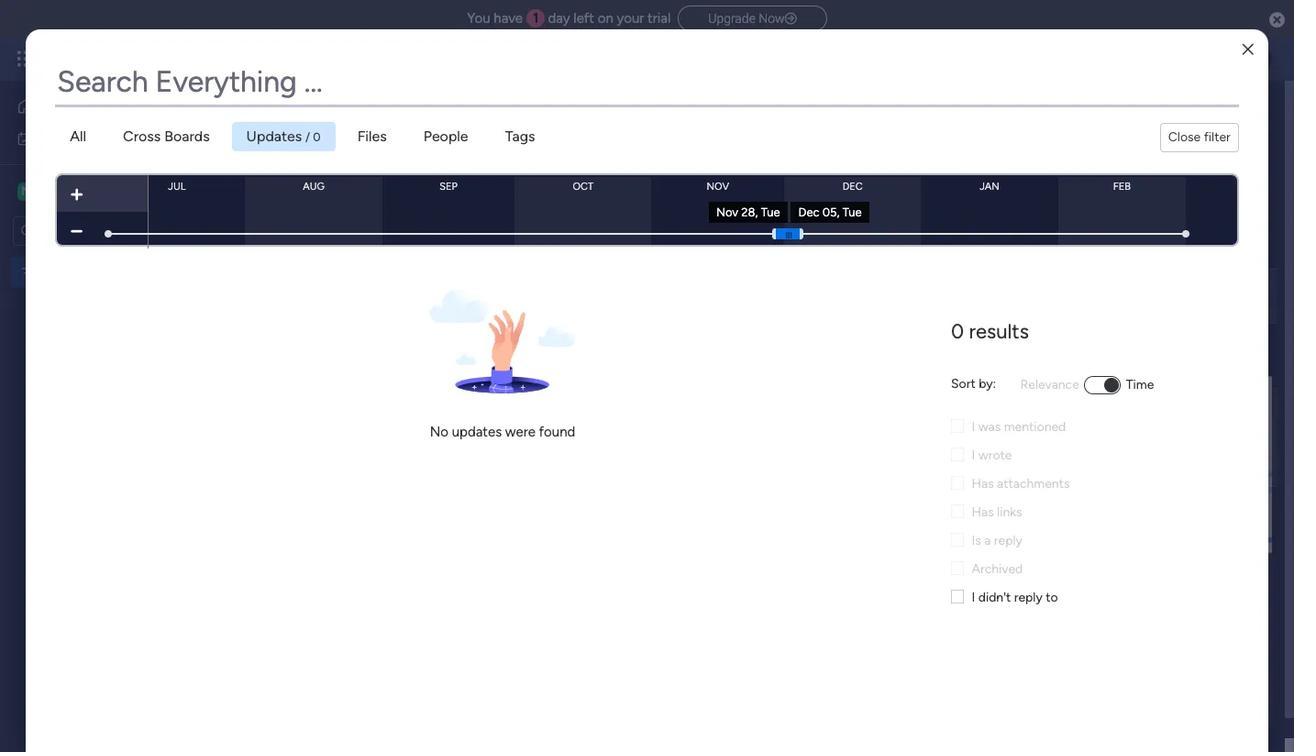 Task type: describe. For each thing, give the bounding box(es) containing it.
updates
[[246, 128, 302, 145]]

dapulse checkbox image for i didn't reply to
[[952, 590, 964, 605]]

assign
[[445, 135, 484, 150]]

28,
[[742, 205, 758, 219]]

and
[[611, 135, 632, 150]]

dapulse checkbox image for has attachments
[[952, 476, 964, 491]]

all link
[[55, 122, 101, 151]]

few
[[1125, 606, 1146, 621]]

hide button
[[723, 210, 790, 239]]

dapulse checkbox image for i wrote
[[952, 447, 964, 463]]

close image
[[1243, 43, 1254, 56]]

a inside follow along as we show you a few monday.com basics to help you get set up in minutes.
[[1115, 606, 1122, 621]]

results
[[969, 319, 1029, 344]]

Search in workspace field
[[39, 220, 153, 241]]

main for main table
[[306, 168, 334, 184]]

1 horizontal spatial 0
[[952, 319, 964, 344]]

add to favorites image
[[383, 104, 401, 122]]

has links
[[972, 504, 1023, 520]]

as
[[1021, 606, 1034, 621]]

dapulse add image
[[71, 188, 83, 202]]

hi tara, let's start working!
[[946, 576, 1148, 596]]

workspace
[[78, 182, 150, 200]]

found
[[539, 424, 576, 440]]

new
[[285, 217, 312, 232]]

aug
[[303, 180, 325, 192]]

cross
[[123, 128, 161, 145]]

collapse board header image
[[1239, 169, 1253, 184]]

no updates were found
[[430, 424, 576, 440]]

v2 search image
[[396, 214, 410, 235]]

i was mentioned
[[972, 419, 1066, 434]]

your inside button
[[752, 135, 778, 150]]

activity
[[1044, 106, 1088, 121]]

nov 28, tue
[[716, 205, 780, 219]]

time link
[[1113, 377, 1164, 393]]

has links link
[[952, 502, 1190, 522]]

stands.
[[826, 135, 867, 150]]

files
[[358, 128, 387, 145]]

manage
[[281, 135, 326, 150]]

1 for have
[[533, 10, 539, 27]]

relevance link
[[1012, 377, 1094, 393]]

has for has links
[[972, 504, 994, 520]]

i didn't reply to
[[972, 590, 1059, 605]]

select product image
[[17, 50, 35, 68]]

tags link
[[491, 122, 550, 151]]

people
[[424, 128, 469, 145]]

was
[[979, 419, 1001, 434]]

table inside table button
[[395, 168, 425, 184]]

activity button
[[1036, 99, 1123, 128]]

sort button
[[652, 210, 717, 239]]

nov
[[707, 180, 729, 192]]

work for my
[[61, 130, 89, 145]]

invite
[[1164, 106, 1196, 121]]

nov
[[716, 205, 739, 219]]

time
[[1127, 377, 1155, 393]]

work for monday
[[148, 48, 181, 69]]

hide
[[752, 217, 779, 233]]

lottie animation element
[[924, 322, 1273, 553]]

table inside main table button
[[337, 168, 367, 184]]

files link
[[343, 122, 402, 151]]

sort by:
[[952, 376, 997, 392]]

manage any type of project. assign owners, set timelines and keep track of where your project stands.
[[281, 135, 867, 150]]

angle down image
[[357, 218, 366, 232]]

invite / 1
[[1164, 106, 1213, 121]]

dapulse close image
[[1270, 11, 1286, 29]]

none field inside 0 results dialog
[[55, 59, 1239, 105]]

sep
[[440, 180, 458, 192]]

monday
[[82, 48, 145, 69]]

0 horizontal spatial your
[[617, 10, 644, 27]]

i wrote
[[972, 447, 1012, 463]]

updates
[[452, 424, 502, 440]]

show
[[1057, 606, 1088, 621]]

reply for a
[[994, 533, 1023, 548]]

cross boards link
[[108, 122, 224, 151]]

archived link
[[952, 559, 1190, 579]]

project
[[781, 135, 823, 150]]

invite / 1 button
[[1130, 99, 1221, 128]]

jan
[[980, 180, 1000, 192]]

reply for didn't
[[1015, 590, 1043, 605]]

updates / 0
[[246, 128, 321, 145]]

sort for sort
[[682, 217, 706, 233]]

feb
[[1114, 180, 1131, 192]]

owners,
[[487, 135, 532, 150]]

day
[[548, 10, 570, 27]]

loplol field
[[274, 98, 343, 128]]

follow along as we show you a few monday.com basics to help you get set up in minutes.
[[946, 606, 1224, 642]]

filter
[[590, 217, 619, 233]]

archived
[[972, 561, 1023, 577]]

is a reply
[[972, 533, 1023, 548]]

now
[[759, 11, 785, 26]]

dec 05, tue
[[799, 205, 862, 219]]

main workspace
[[42, 182, 150, 200]]

left
[[574, 10, 595, 27]]

loplol
[[279, 98, 339, 128]]

in
[[1114, 626, 1124, 642]]

track
[[666, 135, 695, 150]]

Search Everything ... field
[[55, 59, 1239, 105]]

close filter button
[[1160, 123, 1239, 152]]

all
[[70, 128, 86, 145]]

didn't
[[979, 590, 1011, 605]]

attachments
[[997, 476, 1070, 491]]

dapulse integrations image
[[928, 169, 941, 183]]

tue for nov 28, tue
[[761, 205, 780, 219]]

dec
[[843, 180, 863, 192]]

timelines
[[556, 135, 608, 150]]

upgrade
[[709, 11, 756, 26]]

automate
[[1140, 168, 1197, 184]]

a inside 0 results dialog
[[985, 533, 991, 548]]

table button
[[381, 161, 439, 191]]

were
[[505, 424, 536, 440]]

links
[[997, 504, 1023, 520]]



Task type: vqa. For each thing, say whether or not it's contained in the screenshot.
PLANS
no



Task type: locate. For each thing, give the bounding box(es) containing it.
you
[[1091, 606, 1112, 621], [1028, 626, 1050, 642]]

3 i from the top
[[972, 590, 976, 605]]

2 table from the left
[[395, 168, 425, 184]]

main table button
[[278, 161, 381, 191]]

close image
[[1241, 335, 1260, 353]]

1 has from the top
[[972, 476, 994, 491]]

1 vertical spatial reply
[[1015, 590, 1043, 605]]

your right where on the right top
[[752, 135, 778, 150]]

1 vertical spatial task
[[466, 396, 491, 412]]

up
[[1096, 626, 1111, 642]]

to up we
[[1046, 590, 1059, 605]]

1 vertical spatial dapulse checkbox image
[[952, 590, 964, 605]]

you down we
[[1028, 626, 1050, 642]]

2 dapulse checkbox image from the top
[[952, 447, 964, 463]]

upgrade now link
[[678, 5, 827, 31]]

1 horizontal spatial a
[[1115, 606, 1122, 621]]

dapulse checkbox image for is a reply
[[952, 533, 964, 548]]

1 horizontal spatial /
[[1200, 106, 1205, 121]]

sort inside popup button
[[682, 217, 706, 233]]

autopilot image
[[1117, 164, 1133, 187]]

get
[[1053, 626, 1072, 642]]

2 dapulse checkbox image from the top
[[952, 590, 964, 605]]

main inside button
[[306, 168, 334, 184]]

table down project.
[[395, 168, 425, 184]]

manage any type of project. assign owners, set timelines and keep track of where your project stands. button
[[278, 132, 894, 154]]

1 vertical spatial sort
[[952, 376, 976, 392]]

1 horizontal spatial task
[[466, 396, 491, 412]]

0 horizontal spatial /
[[306, 130, 310, 144]]

/ for invite
[[1200, 106, 1205, 121]]

close filter
[[1169, 129, 1231, 145]]

0 vertical spatial a
[[985, 533, 991, 548]]

reply down links on the bottom of page
[[994, 533, 1023, 548]]

2 vertical spatial i
[[972, 590, 976, 605]]

1 vertical spatial i
[[972, 447, 976, 463]]

tue right 05,
[[843, 205, 862, 219]]

has for has attachments
[[972, 476, 994, 491]]

to inside follow along as we show you a few monday.com basics to help you get set up in minutes.
[[985, 626, 997, 642]]

1
[[533, 10, 539, 27], [1208, 106, 1213, 121]]

0 vertical spatial your
[[617, 10, 644, 27]]

1 dapulse checkbox image from the top
[[952, 533, 964, 548]]

i up follow
[[972, 590, 976, 605]]

0 left results
[[952, 319, 964, 344]]

1 vertical spatial a
[[1115, 606, 1122, 621]]

a left few
[[1115, 606, 1122, 621]]

None field
[[55, 59, 1239, 105]]

1 horizontal spatial you
[[1091, 606, 1112, 621]]

0 horizontal spatial task
[[315, 217, 340, 232]]

0 vertical spatial you
[[1091, 606, 1112, 621]]

work right monday
[[148, 48, 181, 69]]

0 vertical spatial 0
[[313, 130, 321, 144]]

0 vertical spatial reply
[[994, 533, 1023, 548]]

1 horizontal spatial work
[[148, 48, 181, 69]]

1 i from the top
[[972, 419, 976, 434]]

table down "any"
[[337, 168, 367, 184]]

dapulse minus image
[[71, 225, 83, 239]]

1 horizontal spatial to
[[1046, 590, 1059, 605]]

keep
[[635, 135, 663, 150]]

home button
[[11, 92, 197, 121]]

sort for sort by:
[[952, 376, 976, 392]]

1 vertical spatial 1
[[1208, 106, 1213, 121]]

arrow down image
[[625, 214, 647, 236]]

1 left day
[[533, 10, 539, 27]]

0 horizontal spatial a
[[985, 533, 991, 548]]

sort inside 0 results dialog
[[952, 376, 976, 392]]

dapulse checkbox image inside archived link
[[952, 561, 964, 577]]

1 vertical spatial set
[[1075, 626, 1093, 642]]

0 vertical spatial 1
[[533, 10, 539, 27]]

set right owners,
[[535, 135, 553, 150]]

reply
[[994, 533, 1023, 548], [1015, 590, 1043, 605]]

close
[[1169, 129, 1201, 145]]

3 dapulse checkbox image from the top
[[952, 476, 964, 491]]

1 horizontal spatial sort
[[952, 376, 976, 392]]

your right 'on'
[[617, 10, 644, 27]]

where
[[713, 135, 749, 150]]

2 of from the left
[[698, 135, 710, 150]]

1 horizontal spatial tue
[[843, 205, 862, 219]]

tue
[[761, 205, 780, 219], [843, 205, 862, 219]]

add view image
[[450, 169, 457, 183]]

has
[[972, 476, 994, 491], [972, 504, 994, 520]]

0 vertical spatial sort
[[682, 217, 706, 233]]

1 horizontal spatial table
[[395, 168, 425, 184]]

1 horizontal spatial 1
[[1208, 106, 1213, 121]]

to
[[1046, 590, 1059, 605], [985, 626, 997, 642]]

trial
[[648, 10, 671, 27]]

workspace image
[[17, 181, 36, 201]]

dapulse checkbox image for has links
[[952, 504, 964, 520]]

filter
[[1204, 129, 1231, 145]]

dapulse checkbox image
[[952, 533, 964, 548], [952, 590, 964, 605]]

monday.com
[[1150, 606, 1224, 621]]

dapulse checkbox image inside has attachments 'link'
[[952, 476, 964, 491]]

i for i was mentioned
[[972, 419, 976, 434]]

0 vertical spatial dapulse checkbox image
[[952, 533, 964, 548]]

1 horizontal spatial set
[[1075, 626, 1093, 642]]

Search field
[[410, 212, 465, 238]]

/ for updates
[[306, 130, 310, 144]]

/ right invite
[[1200, 106, 1205, 121]]

to left the help
[[985, 626, 997, 642]]

i didn't reply to link
[[952, 588, 1190, 607]]

main table
[[306, 168, 367, 184]]

2 i from the top
[[972, 447, 976, 463]]

0 vertical spatial task
[[315, 217, 340, 232]]

1 table from the left
[[337, 168, 367, 184]]

dapulse checkbox image inside i was mentioned link
[[952, 419, 964, 434]]

main down manage
[[306, 168, 334, 184]]

/ down loplol
[[306, 130, 310, 144]]

/ inside updates / 0
[[306, 130, 310, 144]]

has down "i wrote"
[[972, 476, 994, 491]]

dapulse checkbox image inside i didn't reply to link
[[952, 590, 964, 605]]

has attachments
[[972, 476, 1070, 491]]

0 vertical spatial to
[[1046, 590, 1059, 605]]

task right new
[[315, 217, 340, 232]]

work inside button
[[61, 130, 89, 145]]

home
[[42, 98, 77, 114]]

you
[[467, 10, 491, 27]]

/ inside button
[[1200, 106, 1205, 121]]

my work button
[[11, 123, 197, 153]]

dapulse checkbox image for archived
[[952, 561, 964, 577]]

m
[[21, 183, 32, 199]]

of right the type
[[383, 135, 395, 150]]

1 horizontal spatial of
[[698, 135, 710, 150]]

0 horizontal spatial set
[[535, 135, 553, 150]]

new task
[[285, 217, 340, 232]]

let's
[[1007, 576, 1037, 596]]

i for i didn't reply to
[[972, 590, 976, 605]]

along
[[987, 606, 1018, 621]]

you up up
[[1091, 606, 1112, 621]]

a
[[985, 533, 991, 548], [1115, 606, 1122, 621]]

0 horizontal spatial table
[[337, 168, 367, 184]]

0 results dialog
[[26, 29, 1269, 752]]

i left was
[[972, 419, 976, 434]]

i left wrote
[[972, 447, 976, 463]]

1 inside invite / 1 button
[[1208, 106, 1213, 121]]

2 has from the top
[[972, 504, 994, 520]]

your
[[617, 10, 644, 27], [752, 135, 778, 150]]

4 dapulse checkbox image from the top
[[952, 504, 964, 520]]

0 horizontal spatial 1
[[533, 10, 539, 27]]

option
[[0, 256, 234, 260]]

has inside 'link'
[[972, 476, 994, 491]]

set inside follow along as we show you a few monday.com basics to help you get set up in minutes.
[[1075, 626, 1093, 642]]

1 for /
[[1208, 106, 1213, 121]]

basics
[[946, 626, 982, 642]]

integrate
[[949, 168, 1001, 184]]

0 horizontal spatial sort
[[682, 217, 706, 233]]

main inside workspace selection element
[[42, 182, 74, 200]]

of
[[383, 135, 395, 150], [698, 135, 710, 150]]

0 vertical spatial i
[[972, 419, 976, 434]]

1 up the filter
[[1208, 106, 1213, 121]]

i wrote link
[[952, 445, 1190, 465]]

dapulse checkbox image for i was mentioned
[[952, 419, 964, 434]]

start
[[1041, 576, 1077, 596]]

person button
[[475, 210, 555, 239]]

oct
[[573, 180, 594, 192]]

0 results
[[952, 319, 1029, 344]]

0 vertical spatial /
[[1200, 106, 1205, 121]]

0 inside updates / 0
[[313, 130, 321, 144]]

list box
[[0, 253, 234, 536]]

5 dapulse checkbox image from the top
[[952, 561, 964, 577]]

2 tue from the left
[[843, 205, 862, 219]]

mentioned
[[1004, 419, 1066, 434]]

wrote
[[979, 447, 1012, 463]]

cross boards
[[123, 128, 210, 145]]

0 vertical spatial set
[[535, 135, 553, 150]]

dapulse checkbox image up follow
[[952, 590, 964, 605]]

no
[[430, 424, 449, 440]]

0 horizontal spatial you
[[1028, 626, 1050, 642]]

on
[[598, 10, 614, 27]]

dapulse hamburger image
[[784, 232, 792, 238]]

upgrade now
[[709, 11, 785, 26]]

project.
[[398, 135, 442, 150]]

new task button
[[278, 210, 348, 239]]

type
[[353, 135, 379, 150]]

sort left nov on the top of page
[[682, 217, 706, 233]]

main right workspace icon
[[42, 182, 74, 200]]

follow
[[946, 606, 983, 621]]

help
[[1001, 626, 1025, 642]]

has attachments link
[[952, 474, 1190, 493]]

tue right 28,
[[761, 205, 780, 219]]

1 horizontal spatial your
[[752, 135, 778, 150]]

a right is on the right of the page
[[985, 533, 991, 548]]

0 horizontal spatial main
[[42, 182, 74, 200]]

set inside button
[[535, 135, 553, 150]]

my work
[[40, 130, 89, 145]]

1 vertical spatial you
[[1028, 626, 1050, 642]]

1 vertical spatial to
[[985, 626, 997, 642]]

dapulse checkbox image inside i wrote link
[[952, 447, 964, 463]]

0 horizontal spatial work
[[61, 130, 89, 145]]

task up updates
[[466, 396, 491, 412]]

1 of from the left
[[383, 135, 395, 150]]

0 horizontal spatial tue
[[761, 205, 780, 219]]

of right the track
[[698, 135, 710, 150]]

1 vertical spatial your
[[752, 135, 778, 150]]

dapulse checkbox image left is on the right of the page
[[952, 533, 964, 548]]

filter button
[[560, 210, 647, 239]]

sort left the by:
[[952, 376, 976, 392]]

is
[[972, 533, 982, 548]]

1 horizontal spatial main
[[306, 168, 334, 184]]

tara schultz image
[[1243, 44, 1273, 73]]

show board description image
[[352, 105, 374, 123]]

1 dapulse checkbox image from the top
[[952, 419, 964, 434]]

set left up
[[1075, 626, 1093, 642]]

1 vertical spatial work
[[61, 130, 89, 145]]

dapulse checkbox image inside has links link
[[952, 504, 964, 520]]

i for i wrote
[[972, 447, 976, 463]]

1 tue from the left
[[761, 205, 780, 219]]

workspace selection element
[[17, 180, 153, 204]]

minutes.
[[1128, 626, 1176, 642]]

tue for dec 05, tue
[[843, 205, 862, 219]]

0 horizontal spatial 0
[[313, 130, 321, 144]]

to inside i didn't reply to link
[[1046, 590, 1059, 605]]

has left links on the bottom of page
[[972, 504, 994, 520]]

dapulse checkbox image
[[952, 419, 964, 434], [952, 447, 964, 463], [952, 476, 964, 491], [952, 504, 964, 520], [952, 561, 964, 577]]

work
[[148, 48, 181, 69], [61, 130, 89, 145]]

0 left "any"
[[313, 130, 321, 144]]

0 vertical spatial has
[[972, 476, 994, 491]]

working!
[[1081, 576, 1148, 596]]

reply up as
[[1015, 590, 1043, 605]]

boards
[[164, 128, 210, 145]]

1 vertical spatial has
[[972, 504, 994, 520]]

dapulse rightstroke image
[[785, 12, 797, 26]]

main for main workspace
[[42, 182, 74, 200]]

1 vertical spatial 0
[[952, 319, 964, 344]]

person
[[504, 217, 544, 233]]

monday work management
[[82, 48, 285, 69]]

i was mentioned link
[[952, 417, 1190, 436]]

1 vertical spatial /
[[306, 130, 310, 144]]

dapulse checkbox image inside is a reply link
[[952, 533, 964, 548]]

work right my
[[61, 130, 89, 145]]

relevance
[[1021, 377, 1080, 393]]

dec
[[799, 205, 820, 219]]

task inside button
[[315, 217, 340, 232]]

0 vertical spatial work
[[148, 48, 181, 69]]

0 horizontal spatial of
[[383, 135, 395, 150]]

sort
[[682, 217, 706, 233], [952, 376, 976, 392]]

i
[[972, 419, 976, 434], [972, 447, 976, 463], [972, 590, 976, 605]]

0 horizontal spatial to
[[985, 626, 997, 642]]



